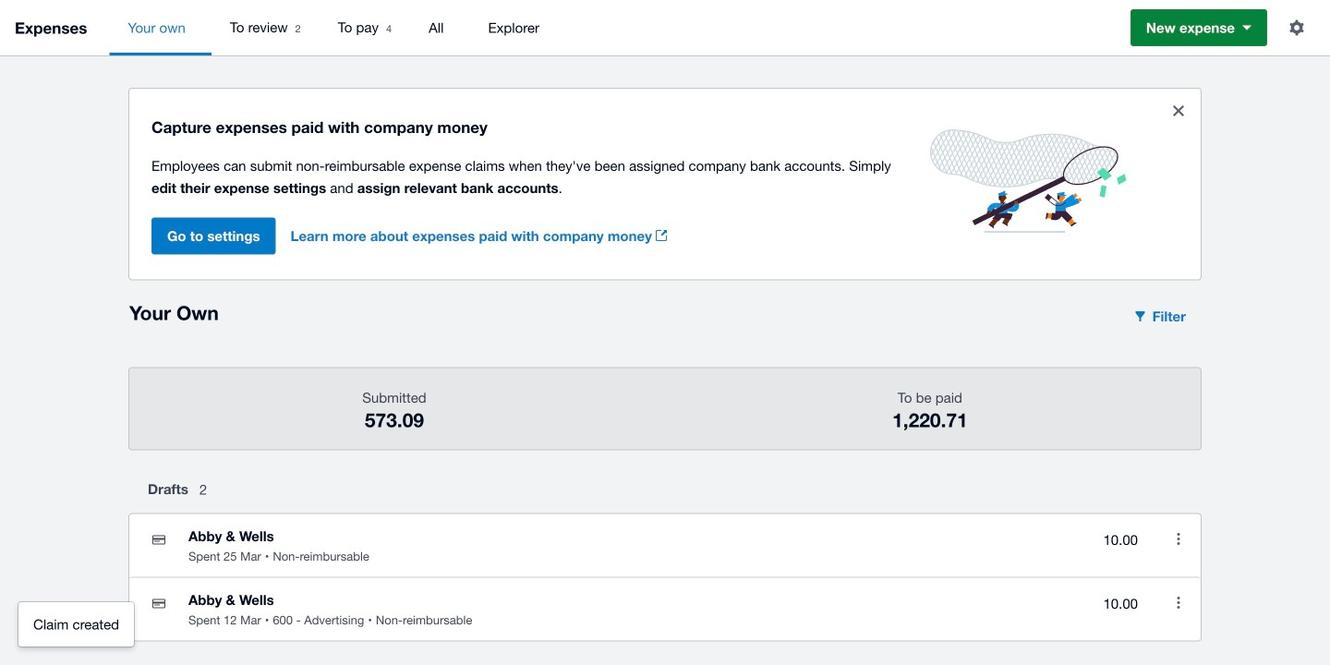 Task type: describe. For each thing, give the bounding box(es) containing it.
settings menu image
[[1279, 9, 1316, 46]]



Task type: locate. For each thing, give the bounding box(es) containing it.
postal workers catching money image
[[908, 107, 1149, 255]]

status
[[129, 89, 1201, 280]]



Task type: vqa. For each thing, say whether or not it's contained in the screenshot.
Go
no



